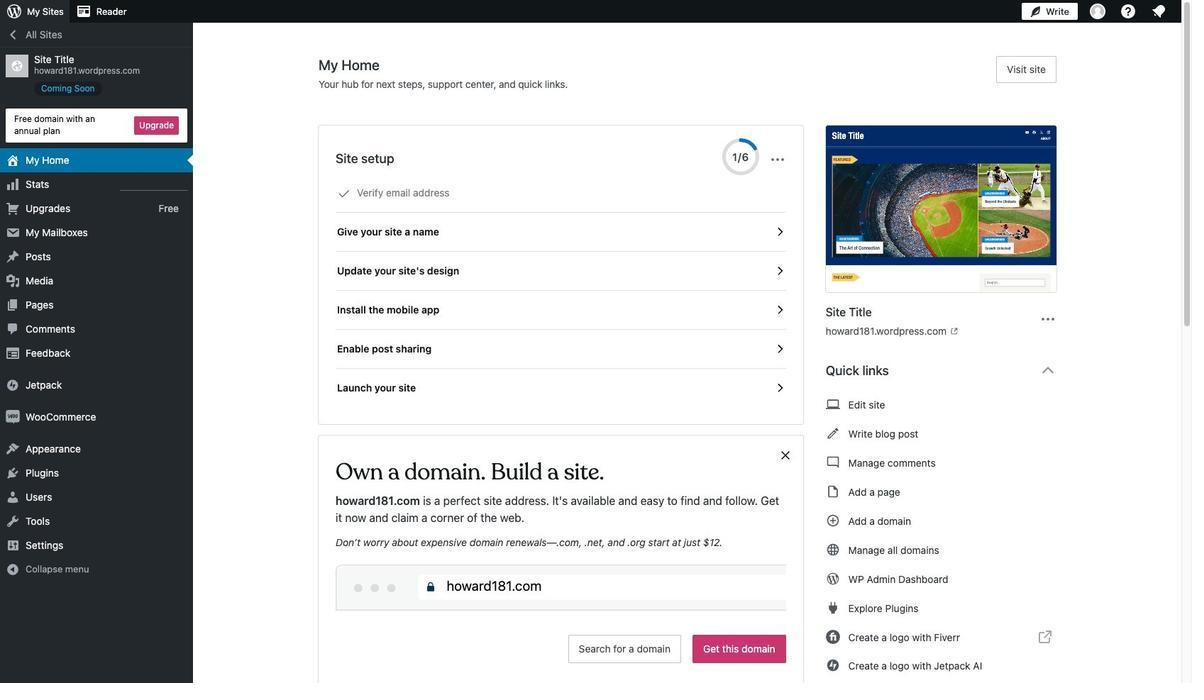 Task type: locate. For each thing, give the bounding box(es) containing it.
progress bar
[[722, 138, 759, 175]]

mode_comment image
[[826, 454, 840, 471]]

task enabled image
[[774, 226, 786, 239], [774, 265, 786, 278], [774, 343, 786, 356], [774, 382, 786, 395]]

task enabled image
[[774, 304, 786, 317]]

1 vertical spatial img image
[[6, 410, 20, 424]]

2 task enabled image from the top
[[774, 265, 786, 278]]

more options for site site title image
[[1040, 311, 1057, 328]]

edit image
[[826, 425, 840, 442]]

my profile image
[[1091, 4, 1106, 19]]

manage your notifications image
[[1151, 3, 1168, 20]]

dismiss domain name promotion image
[[779, 447, 792, 464]]

1 task enabled image from the top
[[774, 226, 786, 239]]

3 task enabled image from the top
[[774, 343, 786, 356]]

img image
[[6, 378, 20, 392], [6, 410, 20, 424]]

main content
[[319, 56, 1068, 684]]

0 vertical spatial img image
[[6, 378, 20, 392]]



Task type: describe. For each thing, give the bounding box(es) containing it.
highest hourly views 0 image
[[120, 181, 187, 191]]

help image
[[1120, 3, 1137, 20]]

1 img image from the top
[[6, 378, 20, 392]]

launchpad checklist element
[[336, 174, 786, 408]]

laptop image
[[826, 396, 840, 413]]

4 task enabled image from the top
[[774, 382, 786, 395]]

dismiss settings image
[[769, 151, 786, 168]]

2 img image from the top
[[6, 410, 20, 424]]

insert_drive_file image
[[826, 483, 840, 501]]



Task type: vqa. For each thing, say whether or not it's contained in the screenshot.
insert_drive_file icon
yes



